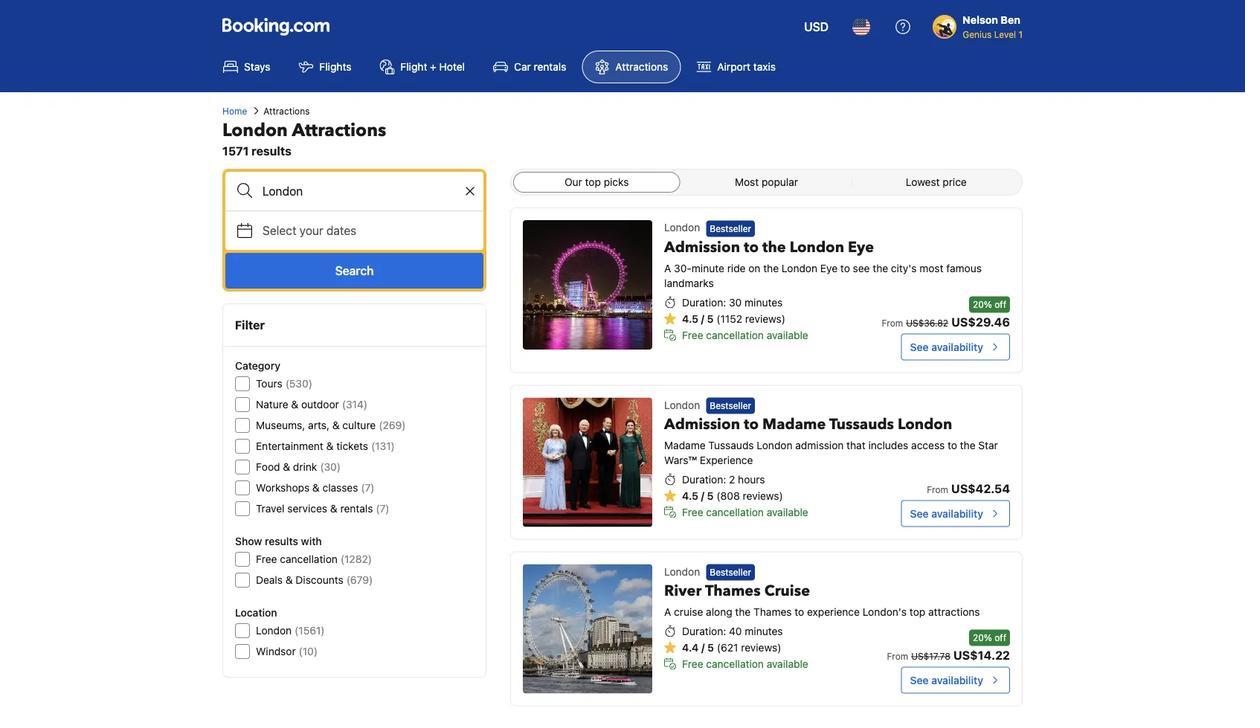 Task type: describe. For each thing, give the bounding box(es) containing it.
from for river thames cruise
[[887, 651, 908, 662]]

car rentals link
[[481, 51, 579, 83]]

0 horizontal spatial (7)
[[361, 482, 375, 494]]

bestseller for cruise
[[710, 567, 751, 578]]

20% off for river thames cruise
[[973, 633, 1006, 643]]

30
[[729, 296, 742, 308]]

Where are you going? search field
[[225, 172, 484, 211]]

free cancellation available for madame
[[682, 506, 808, 518]]

(314)
[[342, 398, 368, 411]]

(530)
[[285, 378, 312, 390]]

minutes for cruise
[[745, 625, 783, 637]]

bestseller for madame
[[710, 401, 751, 411]]

cruise
[[674, 606, 703, 618]]

attractions inside london attractions 1571 results
[[292, 118, 386, 142]]

0 horizontal spatial eye
[[820, 262, 838, 274]]

20% off for admission to the london eye
[[973, 299, 1006, 310]]

outdoor
[[301, 398, 339, 411]]

access
[[911, 439, 945, 451]]

4.5 / 5 (808 reviews)
[[682, 490, 783, 502]]

admission to madame tussauds london madame tussauds london admission that includes access to the star wars™ experience
[[664, 414, 998, 466]]

river
[[664, 581, 702, 601]]

classes
[[322, 482, 358, 494]]

availability for admission to madame tussauds london
[[931, 507, 983, 519]]

airport
[[717, 61, 751, 73]]

us$17.78
[[911, 651, 951, 662]]

the inside the admission to madame tussauds london madame tussauds london admission that includes access to the star wars™ experience
[[960, 439, 976, 451]]

1 horizontal spatial madame
[[762, 414, 826, 435]]

home link
[[222, 104, 247, 118]]

services
[[287, 502, 327, 515]]

nature
[[256, 398, 288, 411]]

lowest
[[906, 176, 940, 188]]

to left see
[[840, 262, 850, 274]]

(1561)
[[295, 624, 325, 637]]

experience
[[700, 454, 753, 466]]

& for outdoor
[[291, 398, 298, 411]]

london (1561)
[[256, 624, 325, 637]]

windsor (10)
[[256, 645, 318, 658]]

tours (530)
[[256, 378, 312, 390]]

availability for river thames cruise
[[931, 674, 983, 686]]

cruise
[[764, 581, 810, 601]]

category
[[235, 360, 280, 372]]

most
[[920, 262, 944, 274]]

river thames cruise image
[[523, 564, 652, 694]]

car rentals
[[514, 61, 566, 73]]

duration: 30 minutes
[[682, 296, 783, 308]]

4.5 for admission to madame tussauds london
[[682, 490, 698, 502]]

select your dates
[[263, 224, 357, 238]]

us$36.82
[[906, 318, 949, 328]]

minute
[[692, 262, 724, 274]]

from us$42.54
[[927, 481, 1010, 495]]

flight
[[401, 61, 427, 73]]

(30)
[[320, 461, 341, 473]]

show results with
[[235, 535, 322, 547]]

entertainment & tickets (131)
[[256, 440, 395, 452]]

& for tickets
[[326, 440, 334, 452]]

0 vertical spatial rentals
[[534, 61, 566, 73]]

most
[[735, 176, 759, 188]]

to inside 'river thames cruise a cruise along the thames to experience london's top attractions'
[[795, 606, 804, 618]]

duration: 2 hours
[[682, 473, 765, 485]]

from for admission to the london eye
[[882, 318, 903, 328]]

results inside london attractions 1571 results
[[252, 144, 291, 158]]

with
[[301, 535, 322, 547]]

0 horizontal spatial madame
[[664, 439, 706, 451]]

from us$17.78 us$14.22
[[887, 648, 1010, 662]]

available for the
[[767, 329, 808, 341]]

duration: for river thames cruise
[[682, 625, 726, 637]]

& for classes
[[312, 482, 320, 494]]

from us$36.82 us$29.46
[[882, 315, 1010, 329]]

available for madame
[[767, 506, 808, 518]]

minutes for the
[[745, 296, 783, 308]]

attractions
[[928, 606, 980, 618]]

select
[[263, 224, 296, 238]]

cancellation for admission to madame tussauds london
[[706, 506, 764, 518]]

(679)
[[346, 574, 373, 586]]

20% for admission to the london eye
[[973, 299, 992, 310]]

free for admission to the london eye
[[682, 329, 703, 341]]

cancellation for admission to the london eye
[[706, 329, 764, 341]]

nelson
[[963, 14, 998, 26]]

40
[[729, 625, 742, 637]]

free up the deals
[[256, 553, 277, 565]]

the inside 'river thames cruise a cruise along the thames to experience london's top attractions'
[[735, 606, 751, 618]]

0 vertical spatial eye
[[848, 237, 874, 257]]

see availability for admission to the london eye
[[910, 341, 983, 353]]

genius
[[963, 29, 992, 39]]

4.5 / 5 (1152 reviews)
[[682, 312, 786, 325]]

(10)
[[299, 645, 318, 658]]

travel services & rentals (7)
[[256, 502, 389, 515]]

level
[[994, 29, 1016, 39]]

0 vertical spatial thames
[[705, 581, 761, 601]]

(131)
[[371, 440, 395, 452]]

a inside 'river thames cruise a cruise along the thames to experience london's top attractions'
[[664, 606, 671, 618]]

5 for river thames cruise
[[707, 641, 714, 654]]

availability for admission to the london eye
[[931, 341, 983, 353]]

1 vertical spatial results
[[265, 535, 298, 547]]

bestseller for the
[[710, 223, 751, 234]]

flights
[[319, 61, 351, 73]]

1 horizontal spatial (7)
[[376, 502, 389, 515]]

duration: 40 minutes
[[682, 625, 783, 637]]

4.4 / 5 (621 reviews)
[[682, 641, 781, 654]]

& right arts,
[[332, 419, 340, 431]]

arts,
[[308, 419, 330, 431]]

free for river thames cruise
[[682, 658, 703, 670]]

includes
[[868, 439, 909, 451]]

to up on
[[744, 237, 759, 257]]

0 horizontal spatial tussauds
[[708, 439, 754, 451]]

stays link
[[211, 51, 283, 83]]

admission for admission to madame tussauds london
[[664, 414, 740, 435]]

your account menu nelson ben genius level 1 element
[[933, 7, 1029, 41]]

city's
[[891, 262, 917, 274]]

admission to madame tussauds london image
[[523, 397, 652, 527]]

on
[[749, 262, 761, 274]]

stays
[[244, 61, 270, 73]]

lowest price
[[906, 176, 967, 188]]

workshops
[[256, 482, 310, 494]]

& down classes
[[330, 502, 337, 515]]

see for admission to the london eye
[[910, 341, 929, 353]]

4.4
[[682, 641, 699, 654]]

london's
[[863, 606, 907, 618]]

see for river thames cruise
[[910, 674, 929, 686]]

show
[[235, 535, 262, 547]]

reviews) for cruise
[[741, 641, 781, 654]]



Task type: locate. For each thing, give the bounding box(es) containing it.
bestseller
[[710, 223, 751, 234], [710, 401, 751, 411], [710, 567, 751, 578]]

culture
[[342, 419, 376, 431]]

1 bestseller from the top
[[710, 223, 751, 234]]

duration: down the landmarks
[[682, 296, 726, 308]]

0 horizontal spatial top
[[585, 176, 601, 188]]

2 vertical spatial see
[[910, 674, 929, 686]]

2 vertical spatial from
[[887, 651, 908, 662]]

tours
[[256, 378, 282, 390]]

see down the from us$42.54
[[910, 507, 929, 519]]

a left 30-
[[664, 262, 671, 274]]

1 vertical spatial /
[[701, 490, 704, 502]]

1 vertical spatial from
[[927, 484, 948, 495]]

a left the cruise in the bottom right of the page
[[664, 606, 671, 618]]

1
[[1019, 29, 1023, 39]]

admission up the wars™
[[664, 414, 740, 435]]

thames down cruise at right bottom
[[754, 606, 792, 618]]

reviews) right (1152 on the top of the page
[[745, 312, 786, 325]]

entertainment
[[256, 440, 323, 452]]

results left with
[[265, 535, 298, 547]]

tussauds up that on the bottom
[[829, 414, 894, 435]]

usd button
[[795, 9, 838, 45]]

1 vertical spatial 4.5
[[682, 490, 698, 502]]

from left 'us$36.82' on the right of page
[[882, 318, 903, 328]]

search
[[335, 264, 374, 278]]

2 availability from the top
[[931, 507, 983, 519]]

duration:
[[682, 296, 726, 308], [682, 473, 726, 485], [682, 625, 726, 637]]

(621
[[717, 641, 738, 654]]

/ for admission to madame tussauds london
[[701, 490, 704, 502]]

1 vertical spatial eye
[[820, 262, 838, 274]]

(808
[[717, 490, 740, 502]]

rentals
[[534, 61, 566, 73], [340, 502, 373, 515]]

see availability down from us$36.82 us$29.46
[[910, 341, 983, 353]]

availability down from us$17.78 us$14.22
[[931, 674, 983, 686]]

2
[[729, 473, 735, 485]]

madame up the wars™
[[664, 439, 706, 451]]

4.5
[[682, 312, 698, 325], [682, 490, 698, 502]]

& up travel services & rentals (7)
[[312, 482, 320, 494]]

1 vertical spatial (7)
[[376, 502, 389, 515]]

see availability for river thames cruise
[[910, 674, 983, 686]]

free down 4.5 / 5 (1152 reviews)
[[682, 329, 703, 341]]

minutes right 30
[[745, 296, 783, 308]]

from left us$42.54
[[927, 484, 948, 495]]

see availability for admission to madame tussauds london
[[910, 507, 983, 519]]

duration: for admission to the london eye
[[682, 296, 726, 308]]

flights link
[[286, 51, 364, 83]]

the up 40
[[735, 606, 751, 618]]

available for cruise
[[767, 658, 808, 670]]

the left star
[[960, 439, 976, 451]]

eye up see
[[848, 237, 874, 257]]

taxis
[[753, 61, 776, 73]]

(269)
[[379, 419, 406, 431]]

0 vertical spatial tussauds
[[829, 414, 894, 435]]

0 vertical spatial bestseller
[[710, 223, 751, 234]]

see
[[853, 262, 870, 274]]

cancellation down 4.4 / 5 (621 reviews)
[[706, 658, 764, 670]]

tussauds
[[829, 414, 894, 435], [708, 439, 754, 451]]

free cancellation available down 4.4 / 5 (621 reviews)
[[682, 658, 808, 670]]

admission inside the admission to the london eye a 30-minute ride on the london eye to see the city's most famous landmarks
[[664, 237, 740, 257]]

deals
[[256, 574, 283, 586]]

off up us$29.46
[[995, 299, 1006, 310]]

3 see from the top
[[910, 674, 929, 686]]

free cancellation available down 4.5 / 5 (1152 reviews)
[[682, 329, 808, 341]]

1 minutes from the top
[[745, 296, 783, 308]]

1 vertical spatial 20%
[[973, 633, 992, 643]]

2 free cancellation available from the top
[[682, 506, 808, 518]]

experience
[[807, 606, 860, 618]]

0 vertical spatial see availability
[[910, 341, 983, 353]]

& down (530)
[[291, 398, 298, 411]]

attractions link
[[582, 51, 681, 83]]

2 20% off from the top
[[973, 633, 1006, 643]]

1 vertical spatial see
[[910, 507, 929, 519]]

top inside 'river thames cruise a cruise along the thames to experience london's top attractions'
[[910, 606, 926, 618]]

1 a from the top
[[664, 262, 671, 274]]

cancellation down with
[[280, 553, 338, 565]]

rentals right car
[[534, 61, 566, 73]]

available down '4.5 / 5 (808 reviews)'
[[767, 506, 808, 518]]

5 for admission to madame tussauds london
[[707, 490, 714, 502]]

home
[[222, 106, 247, 116]]

star
[[978, 439, 998, 451]]

2 5 from the top
[[707, 490, 714, 502]]

1 vertical spatial top
[[910, 606, 926, 618]]

see down the us$17.78
[[910, 674, 929, 686]]

off
[[995, 299, 1006, 310], [995, 633, 1006, 643]]

0 vertical spatial 4.5
[[682, 312, 698, 325]]

us$14.22
[[954, 648, 1010, 662]]

30-
[[674, 262, 692, 274]]

3 bestseller from the top
[[710, 567, 751, 578]]

1 horizontal spatial eye
[[848, 237, 874, 257]]

madame
[[762, 414, 826, 435], [664, 439, 706, 451]]

to down cruise at right bottom
[[795, 606, 804, 618]]

results right 1571
[[252, 144, 291, 158]]

us$42.54
[[951, 481, 1010, 495]]

2 a from the top
[[664, 606, 671, 618]]

2 admission from the top
[[664, 414, 740, 435]]

thames
[[705, 581, 761, 601], [754, 606, 792, 618]]

tussauds up experience
[[708, 439, 754, 451]]

dates
[[327, 224, 357, 238]]

see availability down the from us$42.54
[[910, 507, 983, 519]]

2 vertical spatial 5
[[707, 641, 714, 654]]

2 vertical spatial available
[[767, 658, 808, 670]]

flight + hotel
[[401, 61, 465, 73]]

from inside from us$17.78 us$14.22
[[887, 651, 908, 662]]

museums,
[[256, 419, 305, 431]]

car
[[514, 61, 531, 73]]

1 vertical spatial free cancellation available
[[682, 506, 808, 518]]

free cancellation available for cruise
[[682, 658, 808, 670]]

to right access
[[948, 439, 957, 451]]

bestseller up ride
[[710, 223, 751, 234]]

0 vertical spatial free cancellation available
[[682, 329, 808, 341]]

& right the deals
[[285, 574, 293, 586]]

duration: left 2
[[682, 473, 726, 485]]

0 vertical spatial availability
[[931, 341, 983, 353]]

2 vertical spatial availability
[[931, 674, 983, 686]]

0 vertical spatial 20% off
[[973, 299, 1006, 310]]

hours
[[738, 473, 765, 485]]

3 duration: from the top
[[682, 625, 726, 637]]

2 vertical spatial /
[[701, 641, 705, 654]]

windsor
[[256, 645, 296, 658]]

& for discounts
[[285, 574, 293, 586]]

20% off up us$29.46
[[973, 299, 1006, 310]]

2 vertical spatial duration:
[[682, 625, 726, 637]]

location
[[235, 607, 277, 619]]

admission
[[795, 439, 844, 451]]

free
[[682, 329, 703, 341], [682, 506, 703, 518], [256, 553, 277, 565], [682, 658, 703, 670]]

reviews) down 40
[[741, 641, 781, 654]]

/ for admission to the london eye
[[701, 312, 704, 325]]

from
[[882, 318, 903, 328], [927, 484, 948, 495], [887, 651, 908, 662]]

your
[[300, 224, 323, 238]]

availability
[[931, 341, 983, 353], [931, 507, 983, 519], [931, 674, 983, 686]]

cancellation down 4.5 / 5 (1152 reviews)
[[706, 329, 764, 341]]

0 vertical spatial minutes
[[745, 296, 783, 308]]

5 left (808
[[707, 490, 714, 502]]

2 vertical spatial reviews)
[[741, 641, 781, 654]]

1 vertical spatial tussauds
[[708, 439, 754, 451]]

& up (30)
[[326, 440, 334, 452]]

20% off up us$14.22
[[973, 633, 1006, 643]]

admission up minute
[[664, 237, 740, 257]]

nature & outdoor (314)
[[256, 398, 368, 411]]

1 vertical spatial see availability
[[910, 507, 983, 519]]

2 minutes from the top
[[745, 625, 783, 637]]

1 / from the top
[[701, 312, 704, 325]]

0 vertical spatial off
[[995, 299, 1006, 310]]

0 vertical spatial available
[[767, 329, 808, 341]]

(7) right classes
[[361, 482, 375, 494]]

see availability
[[910, 341, 983, 353], [910, 507, 983, 519], [910, 674, 983, 686]]

2 duration: from the top
[[682, 473, 726, 485]]

2 bestseller from the top
[[710, 401, 751, 411]]

1 horizontal spatial tussauds
[[829, 414, 894, 435]]

a
[[664, 262, 671, 274], [664, 606, 671, 618]]

free cancellation available down '4.5 / 5 (808 reviews)'
[[682, 506, 808, 518]]

cancellation for river thames cruise
[[706, 658, 764, 670]]

1 vertical spatial admission
[[664, 414, 740, 435]]

reviews) down hours in the bottom of the page
[[743, 490, 783, 502]]

famous
[[946, 262, 982, 274]]

1 vertical spatial duration:
[[682, 473, 726, 485]]

1 availability from the top
[[931, 341, 983, 353]]

1 4.5 from the top
[[682, 312, 698, 325]]

see availability down from us$17.78 us$14.22
[[910, 674, 983, 686]]

5 for admission to the london eye
[[707, 312, 714, 325]]

thames up along
[[705, 581, 761, 601]]

see
[[910, 341, 929, 353], [910, 507, 929, 519], [910, 674, 929, 686]]

that
[[847, 439, 866, 451]]

duration: up the 4.4
[[682, 625, 726, 637]]

4.5 down the landmarks
[[682, 312, 698, 325]]

off for river thames cruise
[[995, 633, 1006, 643]]

20% off
[[973, 299, 1006, 310], [973, 633, 1006, 643]]

& left drink
[[283, 461, 290, 473]]

free cancellation (1282)
[[256, 553, 372, 565]]

2 vertical spatial see availability
[[910, 674, 983, 686]]

free cancellation available for the
[[682, 329, 808, 341]]

3 free cancellation available from the top
[[682, 658, 808, 670]]

1 horizontal spatial top
[[910, 606, 926, 618]]

booking.com image
[[222, 18, 330, 36]]

madame up the admission
[[762, 414, 826, 435]]

1 off from the top
[[995, 299, 1006, 310]]

0 vertical spatial duration:
[[682, 296, 726, 308]]

2 / from the top
[[701, 490, 704, 502]]

available down 4.4 / 5 (621 reviews)
[[767, 658, 808, 670]]

airport taxis
[[717, 61, 776, 73]]

usd
[[804, 20, 829, 34]]

from inside the from us$42.54
[[927, 484, 948, 495]]

see for admission to madame tussauds london
[[910, 507, 929, 519]]

from left the us$17.78
[[887, 651, 908, 662]]

0 vertical spatial admission
[[664, 237, 740, 257]]

wars™
[[664, 454, 697, 466]]

minutes right 40
[[745, 625, 783, 637]]

availability down from us$36.82 us$29.46
[[931, 341, 983, 353]]

a inside the admission to the london eye a 30-minute ride on the london eye to see the city's most famous landmarks
[[664, 262, 671, 274]]

see down 'us$36.82' on the right of page
[[910, 341, 929, 353]]

the right see
[[873, 262, 888, 274]]

20% up us$29.46
[[973, 299, 992, 310]]

2 vertical spatial attractions
[[292, 118, 386, 142]]

3 see availability from the top
[[910, 674, 983, 686]]

3 5 from the top
[[707, 641, 714, 654]]

discounts
[[296, 574, 343, 586]]

1 vertical spatial rentals
[[340, 502, 373, 515]]

museums, arts, & culture (269)
[[256, 419, 406, 431]]

off for admission to the london eye
[[995, 299, 1006, 310]]

1 5 from the top
[[707, 312, 714, 325]]

1 vertical spatial bestseller
[[710, 401, 751, 411]]

20% up us$14.22
[[973, 633, 992, 643]]

& for drink
[[283, 461, 290, 473]]

0 vertical spatial from
[[882, 318, 903, 328]]

0 vertical spatial madame
[[762, 414, 826, 435]]

the down popular
[[762, 237, 786, 257]]

4.5 down the wars™
[[682, 490, 698, 502]]

/ for river thames cruise
[[701, 641, 705, 654]]

admission to the london eye image
[[523, 220, 652, 350]]

2 20% from the top
[[973, 633, 992, 643]]

0 vertical spatial 5
[[707, 312, 714, 325]]

1 20% from the top
[[973, 299, 992, 310]]

ben
[[1001, 14, 1021, 26]]

from inside from us$36.82 us$29.46
[[882, 318, 903, 328]]

4.5 for admission to the london eye
[[682, 312, 698, 325]]

3 availability from the top
[[931, 674, 983, 686]]

5
[[707, 312, 714, 325], [707, 490, 714, 502], [707, 641, 714, 654]]

available down 4.5 / 5 (1152 reviews)
[[767, 329, 808, 341]]

river thames cruise a cruise along the thames to experience london's top attractions
[[664, 581, 980, 618]]

food & drink (30)
[[256, 461, 341, 473]]

1 vertical spatial available
[[767, 506, 808, 518]]

eye
[[848, 237, 874, 257], [820, 262, 838, 274]]

free cancellation available
[[682, 329, 808, 341], [682, 506, 808, 518], [682, 658, 808, 670]]

cancellation down '4.5 / 5 (808 reviews)'
[[706, 506, 764, 518]]

duration: for admission to madame tussauds london
[[682, 473, 726, 485]]

0 vertical spatial (7)
[[361, 482, 375, 494]]

1 vertical spatial attractions
[[264, 106, 310, 116]]

0 vertical spatial top
[[585, 176, 601, 188]]

3 available from the top
[[767, 658, 808, 670]]

the
[[762, 237, 786, 257], [763, 262, 779, 274], [873, 262, 888, 274], [960, 439, 976, 451], [735, 606, 751, 618]]

the right on
[[763, 262, 779, 274]]

bestseller up experience
[[710, 401, 751, 411]]

to up experience
[[744, 414, 759, 435]]

0 vertical spatial see
[[910, 341, 929, 353]]

admission inside the admission to madame tussauds london madame tussauds london admission that includes access to the star wars™ experience
[[664, 414, 740, 435]]

1 vertical spatial minutes
[[745, 625, 783, 637]]

off up us$14.22
[[995, 633, 1006, 643]]

1 admission from the top
[[664, 237, 740, 257]]

2 off from the top
[[995, 633, 1006, 643]]

&
[[291, 398, 298, 411], [332, 419, 340, 431], [326, 440, 334, 452], [283, 461, 290, 473], [312, 482, 320, 494], [330, 502, 337, 515], [285, 574, 293, 586]]

1 available from the top
[[767, 329, 808, 341]]

landmarks
[[664, 277, 714, 289]]

0 vertical spatial 20%
[[973, 299, 992, 310]]

availability down the from us$42.54
[[931, 507, 983, 519]]

2 see from the top
[[910, 507, 929, 519]]

reviews) for the
[[745, 312, 786, 325]]

free down the 4.4
[[682, 658, 703, 670]]

1 20% off from the top
[[973, 299, 1006, 310]]

search button
[[225, 253, 484, 289]]

0 vertical spatial results
[[252, 144, 291, 158]]

filter
[[235, 318, 265, 332]]

2 vertical spatial bestseller
[[710, 567, 751, 578]]

london attractions 1571 results
[[222, 118, 386, 158]]

most popular
[[735, 176, 798, 188]]

1 vertical spatial off
[[995, 633, 1006, 643]]

2 4.5 from the top
[[682, 490, 698, 502]]

1 vertical spatial 20% off
[[973, 633, 1006, 643]]

price
[[943, 176, 967, 188]]

2 available from the top
[[767, 506, 808, 518]]

top right london's
[[910, 606, 926, 618]]

1 see from the top
[[910, 341, 929, 353]]

flight + hotel link
[[367, 51, 478, 83]]

5 left (1152 on the top of the page
[[707, 312, 714, 325]]

0 horizontal spatial rentals
[[340, 502, 373, 515]]

+
[[430, 61, 437, 73]]

/ left (1152 on the top of the page
[[701, 312, 704, 325]]

20% for river thames cruise
[[973, 633, 992, 643]]

1 vertical spatial reviews)
[[743, 490, 783, 502]]

1571
[[222, 144, 249, 158]]

0 vertical spatial /
[[701, 312, 704, 325]]

free for admission to madame tussauds london
[[682, 506, 703, 518]]

1 see availability from the top
[[910, 341, 983, 353]]

0 vertical spatial attractions
[[615, 61, 668, 73]]

3 / from the top
[[701, 641, 705, 654]]

london inside london attractions 1571 results
[[222, 118, 288, 142]]

along
[[706, 606, 732, 618]]

1 vertical spatial availability
[[931, 507, 983, 519]]

0 vertical spatial a
[[664, 262, 671, 274]]

5 left the (621
[[707, 641, 714, 654]]

2 vertical spatial free cancellation available
[[682, 658, 808, 670]]

1 vertical spatial a
[[664, 606, 671, 618]]

1 horizontal spatial rentals
[[534, 61, 566, 73]]

/ right the 4.4
[[701, 641, 705, 654]]

eye left see
[[820, 262, 838, 274]]

1 vertical spatial 5
[[707, 490, 714, 502]]

1 vertical spatial thames
[[754, 606, 792, 618]]

rentals down classes
[[340, 502, 373, 515]]

hotel
[[439, 61, 465, 73]]

0 vertical spatial reviews)
[[745, 312, 786, 325]]

1 free cancellation available from the top
[[682, 329, 808, 341]]

attractions
[[615, 61, 668, 73], [264, 106, 310, 116], [292, 118, 386, 142]]

(7) down (131)
[[376, 502, 389, 515]]

(1282)
[[341, 553, 372, 565]]

1 duration: from the top
[[682, 296, 726, 308]]

free down '4.5 / 5 (808 reviews)'
[[682, 506, 703, 518]]

reviews) for madame
[[743, 490, 783, 502]]

1 vertical spatial madame
[[664, 439, 706, 451]]

admission to the london eye a 30-minute ride on the london eye to see the city's most famous landmarks
[[664, 237, 982, 289]]

top right our
[[585, 176, 601, 188]]

2 see availability from the top
[[910, 507, 983, 519]]

bestseller up along
[[710, 567, 751, 578]]

/ left (808
[[701, 490, 704, 502]]

admission for admission to the london eye
[[664, 237, 740, 257]]



Task type: vqa. For each thing, say whether or not it's contained in the screenshot.


